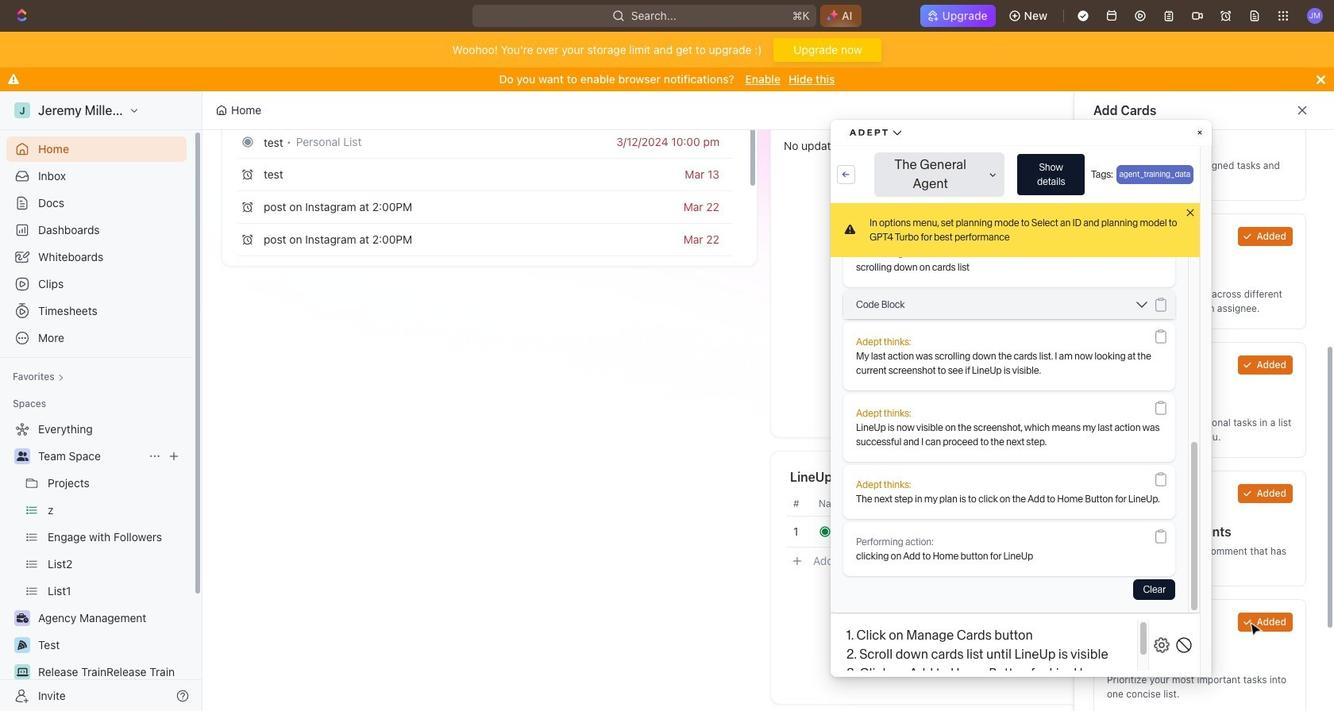 Task type: describe. For each thing, give the bounding box(es) containing it.
business time image
[[16, 614, 28, 624]]

sidebar navigation
[[0, 91, 206, 712]]

tree inside sidebar navigation
[[6, 417, 187, 712]]

personal list image
[[1107, 356, 1136, 384]]

assigned to me image
[[1107, 227, 1136, 256]]



Task type: locate. For each thing, give the bounding box(es) containing it.
lineup image
[[1107, 613, 1136, 642]]

assigned comments image
[[1107, 485, 1136, 513]]

tree
[[6, 417, 187, 712]]

pizza slice image
[[17, 641, 27, 651]]

jeremy miller's workspace, , element
[[14, 102, 30, 118]]

laptop code image
[[16, 668, 28, 678]]

user group image
[[16, 452, 28, 462]]



Task type: vqa. For each thing, say whether or not it's contained in the screenshot.
'Jeremy Miller's Workspace, ,' element
yes



